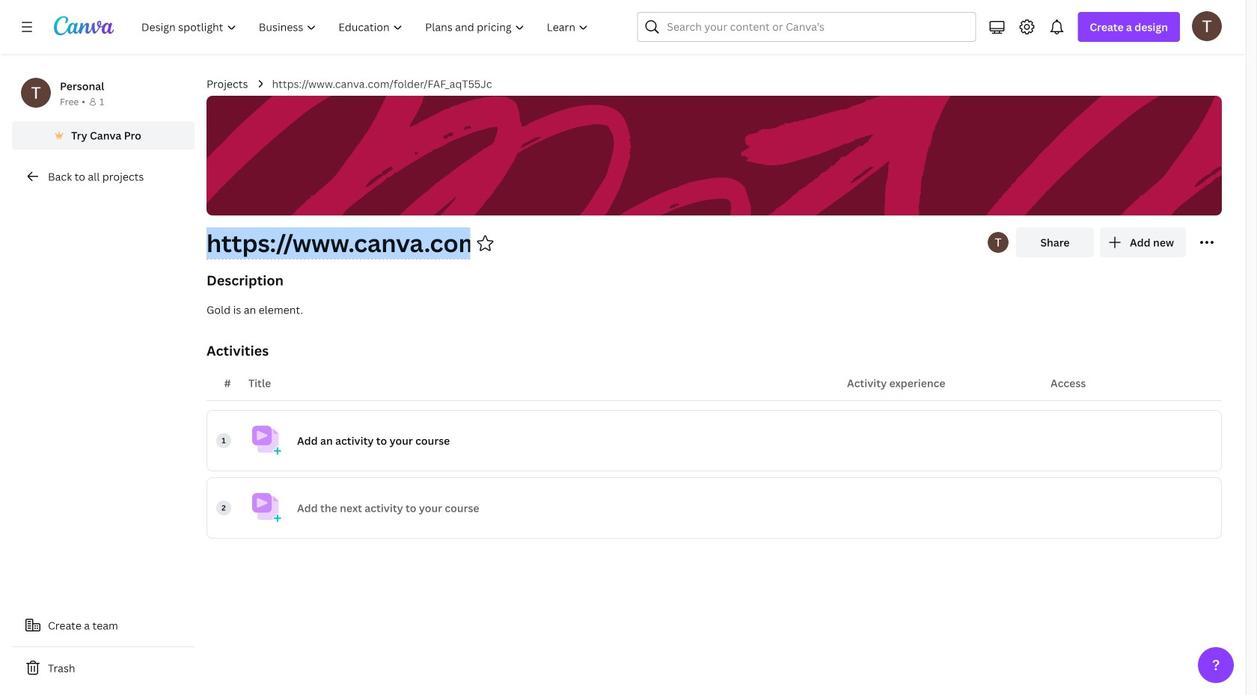 Task type: vqa. For each thing, say whether or not it's contained in the screenshot.
the What would you like to create? search box
no



Task type: locate. For each thing, give the bounding box(es) containing it.
row
[[207, 410, 1222, 472], [207, 478, 1222, 539]]

0 vertical spatial row
[[207, 410, 1222, 472]]

1 vertical spatial row
[[207, 478, 1222, 539]]

top level navigation element
[[132, 12, 601, 42]]

1 row from the top
[[207, 410, 1222, 472]]

Search search field
[[667, 13, 946, 41]]

2 row from the top
[[207, 478, 1222, 539]]

terry turtle image
[[1192, 11, 1222, 41]]

None search field
[[637, 12, 976, 42]]

None field
[[207, 228, 470, 260]]



